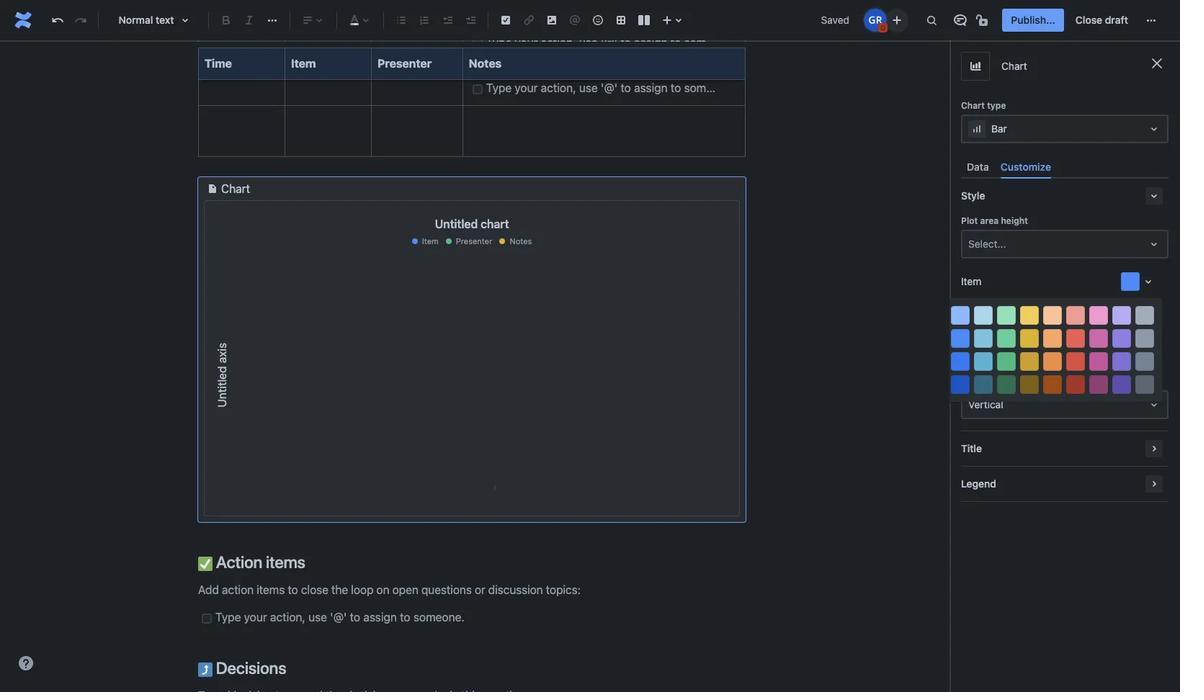 Task type: describe. For each thing, give the bounding box(es) containing it.
link image
[[521, 12, 538, 29]]

expand image
[[1146, 441, 1164, 458]]

saved
[[822, 14, 850, 26]]

color picker popup element
[[944, 299, 1163, 402]]

Light Orange radio
[[1044, 376, 1063, 394]]

Green radio
[[998, 353, 1017, 371]]

legend
[[962, 478, 997, 490]]

comment icon image
[[953, 12, 970, 29]]

Dark Purple radio
[[1113, 330, 1132, 348]]

2 horizontal spatial presenter
[[962, 310, 1007, 322]]

action items
[[213, 553, 306, 572]]

area
[[981, 216, 999, 227]]

Orientation text field
[[969, 398, 972, 413]]

style
[[962, 190, 986, 202]]

height
[[1002, 216, 1029, 227]]

3 option group from the top
[[944, 351, 1163, 374]]

untitled chart
[[435, 218, 509, 231]]

normal text
[[119, 14, 174, 26]]

Red radio
[[1067, 353, 1086, 371]]

untitled
[[435, 218, 478, 231]]

Magenta radio
[[1090, 353, 1109, 371]]

items
[[266, 553, 306, 572]]

greg robinson image
[[865, 9, 888, 32]]

Darker Purple radio
[[1113, 307, 1132, 325]]

publish...
[[1012, 14, 1056, 26]]

Light Teal radio
[[975, 376, 993, 394]]

presenter image
[[1141, 308, 1158, 325]]

text
[[156, 14, 174, 26]]

Light Purple radio
[[1113, 376, 1132, 394]]

Dark Magenta radio
[[1090, 330, 1109, 348]]

customize
[[1001, 161, 1052, 173]]

collapse image
[[1146, 188, 1164, 205]]

2 vertical spatial item
[[962, 276, 982, 288]]

emoji image
[[590, 12, 607, 29]]

Yellow radio
[[1021, 353, 1040, 371]]

decisions
[[213, 659, 287, 678]]

invite to edit image
[[889, 11, 907, 28]]

bar
[[992, 123, 1008, 135]]

mention image
[[567, 12, 584, 29]]

0 horizontal spatial item
[[291, 57, 316, 70]]

chart image
[[204, 181, 221, 198]]

orientation element
[[962, 391, 1169, 420]]

open image
[[1146, 236, 1164, 253]]

layouts image
[[636, 12, 653, 29]]

vertical
[[969, 399, 1004, 411]]

Dark Gray radio
[[1136, 330, 1155, 348]]

find and replace image
[[924, 12, 941, 29]]

publish... button
[[1003, 9, 1065, 32]]

more image
[[1143, 12, 1161, 29]]

normal text button
[[105, 4, 203, 36]]

plot area height element
[[962, 230, 1169, 259]]

normal
[[119, 14, 153, 26]]

Darker Orange radio
[[1044, 307, 1063, 325]]

action item image
[[497, 12, 515, 29]]

open image for orientation
[[1146, 397, 1164, 414]]

Blue radio
[[952, 353, 970, 371]]

chart for chart type
[[1002, 60, 1028, 72]]

Darker Blue radio
[[952, 307, 970, 325]]

1 horizontal spatial presenter
[[456, 237, 493, 246]]

Orange radio
[[1044, 353, 1063, 371]]

data
[[968, 161, 990, 173]]

Darker Gray radio
[[1136, 307, 1155, 325]]

Light Green radio
[[998, 376, 1017, 394]]

1 horizontal spatial item
[[422, 237, 439, 246]]



Task type: locate. For each thing, give the bounding box(es) containing it.
open image down light gray radio
[[1146, 397, 1164, 414]]

4 option group from the top
[[944, 374, 1163, 397]]

:arrow_heading_up: image
[[198, 663, 213, 678]]

1 horizontal spatial notes
[[510, 237, 532, 246]]

Light Magenta radio
[[1090, 376, 1109, 394]]

Dark Green radio
[[998, 330, 1017, 348]]

2 horizontal spatial item
[[962, 276, 982, 288]]

Darker Yellow radio
[[1021, 307, 1040, 325]]

Purple radio
[[1113, 353, 1132, 371]]

1 vertical spatial open image
[[1146, 397, 1164, 414]]

close draft button
[[1068, 9, 1138, 32]]

confluence image
[[12, 9, 35, 32], [12, 9, 35, 32]]

Dark Red radio
[[1067, 330, 1086, 348]]

chart type element
[[962, 115, 1169, 143]]

redo ⌘⇧z image
[[72, 12, 89, 29]]

close
[[1076, 14, 1103, 26]]

close image
[[1149, 55, 1166, 72]]

Dark Orange radio
[[1044, 330, 1063, 348]]

1 open image from the top
[[1146, 120, 1164, 138]]

2 vertical spatial notes
[[962, 345, 989, 357]]

draft
[[1106, 14, 1129, 26]]

plot
[[962, 216, 979, 227]]

option group down darker orange radio at the right of the page
[[944, 327, 1163, 351]]

item image
[[1141, 273, 1158, 291]]

Light Yellow radio
[[1021, 376, 1040, 394]]

2 horizontal spatial chart
[[1002, 60, 1028, 72]]

0 horizontal spatial presenter
[[378, 57, 432, 70]]

2 horizontal spatial notes
[[962, 345, 989, 357]]

more formatting image
[[264, 12, 281, 29]]

1 horizontal spatial chart
[[962, 100, 985, 111]]

option group
[[944, 304, 1163, 327], [944, 327, 1163, 351], [944, 351, 1163, 374], [944, 374, 1163, 397]]

0 vertical spatial presenter
[[378, 57, 432, 70]]

indent tab image
[[462, 12, 479, 29]]

1 vertical spatial chart
[[962, 100, 985, 111]]

Darker Green radio
[[998, 307, 1017, 325]]

plot area height
[[962, 216, 1029, 227]]

outdent ⇧tab image
[[439, 12, 456, 29]]

2 option group from the top
[[944, 327, 1163, 351]]

no restrictions image
[[976, 12, 993, 29]]

option group up 'dark orange' 'option'
[[944, 304, 1163, 327]]

presenter down bullet list ⌘⇧8 icon in the left top of the page
[[378, 57, 432, 70]]

add image, video, or file image
[[544, 12, 561, 29]]

italic ⌘i image
[[241, 12, 258, 29]]

:arrow_heading_up: image
[[198, 663, 213, 678]]

bold ⌘b image
[[218, 12, 235, 29]]

2 open image from the top
[[1146, 397, 1164, 414]]

Light Blue radio
[[952, 376, 970, 394]]

bullet list ⌘⇧8 image
[[393, 12, 410, 29]]

close draft
[[1076, 14, 1129, 26]]

Darker Red radio
[[1067, 307, 1086, 325]]

xychart image
[[205, 250, 740, 502]]

time
[[205, 57, 232, 70]]

title
[[962, 443, 983, 455]]

2 vertical spatial presenter
[[962, 310, 1007, 322]]

:white_check_mark: image
[[198, 557, 213, 571]]

0 vertical spatial open image
[[1146, 120, 1164, 138]]

Chart type text field
[[969, 122, 972, 136]]

table image
[[613, 12, 630, 29]]

0 vertical spatial item
[[291, 57, 316, 70]]

undo ⌘z image
[[49, 12, 66, 29]]

Dark Teal radio
[[975, 330, 993, 348]]

presenter
[[378, 57, 432, 70], [456, 237, 493, 246], [962, 310, 1007, 322]]

expand image
[[1146, 476, 1164, 493]]

Gray radio
[[1136, 353, 1155, 371]]

Darker Magenta radio
[[1090, 307, 1109, 325]]

chart type
[[962, 100, 1007, 111]]

option group down 'orange' radio
[[944, 374, 1163, 397]]

open image down close icon
[[1146, 120, 1164, 138]]

1 vertical spatial item
[[422, 237, 439, 246]]

Plot area height text field
[[969, 237, 972, 252]]

action
[[216, 553, 263, 572]]

1 option group from the top
[[944, 304, 1163, 327]]

bar chart image
[[969, 120, 986, 138]]

0 vertical spatial chart
[[1002, 60, 1028, 72]]

1 vertical spatial notes
[[510, 237, 532, 246]]

notes
[[469, 57, 502, 70], [510, 237, 532, 246], [962, 345, 989, 357]]

option group up light orange radio at the right of the page
[[944, 351, 1163, 374]]

notes image
[[1141, 343, 1158, 360]]

presenter down untitled chart
[[456, 237, 493, 246]]

chart
[[1002, 60, 1028, 72], [962, 100, 985, 111], [221, 183, 250, 196]]

Light Red radio
[[1067, 376, 1086, 394]]

open image
[[1146, 120, 1164, 138], [1146, 397, 1164, 414]]

open image for chart type
[[1146, 120, 1164, 138]]

select...
[[969, 238, 1007, 250]]

Darker Teal radio
[[975, 307, 993, 325]]

Dark Blue radio
[[952, 330, 970, 348]]

orientation
[[962, 376, 1010, 387]]

:white_check_mark: image
[[198, 557, 213, 571]]

open image inside orientation "element"
[[1146, 397, 1164, 414]]

item
[[291, 57, 316, 70], [422, 237, 439, 246], [962, 276, 982, 288]]

chart for untitled chart
[[221, 183, 250, 196]]

tab list
[[962, 155, 1169, 179]]

1 vertical spatial presenter
[[456, 237, 493, 246]]

Teal radio
[[975, 353, 993, 371]]

Light Gray radio
[[1136, 376, 1155, 394]]

help image
[[17, 655, 35, 673]]

0 horizontal spatial notes
[[469, 57, 502, 70]]

chart
[[481, 218, 509, 231]]

type
[[988, 100, 1007, 111]]

chart image
[[968, 58, 985, 75]]

tab list containing data
[[962, 155, 1169, 179]]

0 vertical spatial notes
[[469, 57, 502, 70]]

presenter up "dark teal" option
[[962, 310, 1007, 322]]

Dark Yellow radio
[[1021, 330, 1040, 348]]

numbered list ⌘⇧7 image
[[416, 12, 433, 29]]

2 vertical spatial chart
[[221, 183, 250, 196]]

0 horizontal spatial chart
[[221, 183, 250, 196]]



Task type: vqa. For each thing, say whether or not it's contained in the screenshot.
top open image
yes



